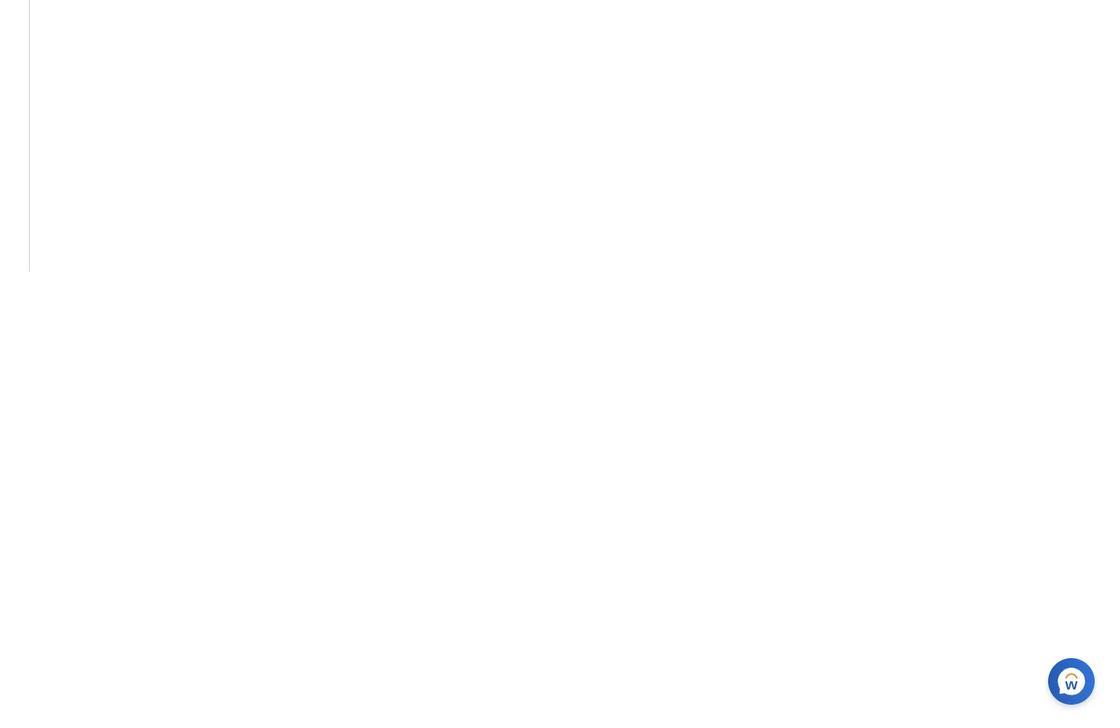 Task type: vqa. For each thing, say whether or not it's contained in the screenshot.
Workday Assistant region
yes



Task type: describe. For each thing, give the bounding box(es) containing it.
workday assistant region
[[1049, 652, 1101, 705]]



